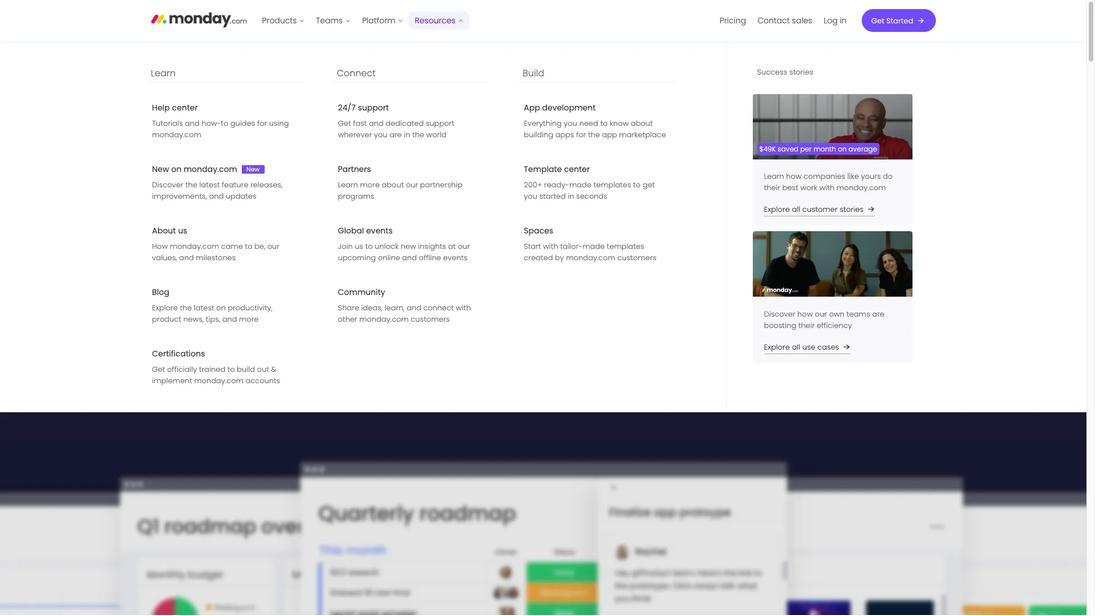 Task type: locate. For each thing, give the bounding box(es) containing it.
1 horizontal spatial support
[[426, 118, 454, 129]]

teams right own
[[847, 309, 870, 320]]

0 horizontal spatial in
[[404, 130, 410, 141]]

contact sales button
[[752, 11, 818, 30]]

events down at
[[443, 253, 468, 264]]

0 horizontal spatial with
[[456, 303, 471, 314]]

center up ready-
[[564, 164, 590, 175]]

1 vertical spatial in
[[404, 130, 410, 141]]

0 vertical spatial month
[[343, 48, 375, 61]]

to down 'aspects'
[[772, 176, 780, 187]]

monday.com down tutorials
[[152, 130, 201, 141]]

spaces
[[524, 226, 553, 237]]

work
[[721, 148, 746, 162]]

main element
[[0, 0, 1086, 616]]

month
[[343, 48, 375, 61], [814, 144, 836, 154]]

explore down best
[[764, 204, 790, 215]]

stories
[[789, 67, 813, 78], [840, 204, 864, 215]]

0 horizontal spatial month
[[343, 48, 375, 61]]

1 horizontal spatial products
[[665, 117, 705, 131]]

building
[[524, 130, 553, 141]]

the down need
[[588, 130, 600, 141]]

1 vertical spatial explore
[[152, 303, 178, 314]]

get started
[[871, 15, 913, 26], [169, 295, 220, 308]]

customers for community
[[411, 314, 450, 325]]

work down work,
[[800, 183, 817, 194]]

and inside about us how monday.com came to be, our values, and milestones
[[179, 253, 194, 264]]

to left the be,
[[245, 241, 252, 252]]

platform
[[362, 15, 395, 26]]

designed for work.
[[151, 127, 493, 178]]

1 horizontal spatial events
[[443, 253, 468, 264]]

center inside template center 200+ ready-made templates to get you started in seconds
[[564, 164, 590, 175]]

about left partnership
[[382, 180, 404, 191]]

2 horizontal spatial from
[[820, 254, 837, 265]]

help center tutorials and how-to guides for using monday.com
[[152, 102, 289, 141]]

0 vertical spatial discover
[[152, 180, 183, 191]]

made for spaces
[[583, 241, 605, 252]]

discover for discover how our own teams are boosting their efficiency
[[764, 309, 795, 320]]

aspects
[[764, 165, 793, 176]]

for down need
[[576, 130, 586, 141]]

and left 'how-'
[[185, 118, 200, 129]]

2 vertical spatial in
[[568, 191, 574, 202]]

products left 'teams'
[[262, 15, 297, 26]]

2 vertical spatial from
[[799, 344, 816, 355]]

explore up product
[[152, 303, 178, 314]]

discover up boosting
[[764, 309, 795, 320]]

templates inside template center 200+ ready-made templates to get you started in seconds
[[594, 180, 631, 191]]

0 vertical spatial how
[[786, 171, 802, 182]]

1 vertical spatial latest
[[194, 303, 214, 314]]

0 horizontal spatial customers
[[411, 314, 450, 325]]

their left best
[[764, 183, 780, 194]]

0 horizontal spatial work
[[151, 249, 180, 266]]

their
[[764, 183, 780, 194], [798, 320, 815, 331]]

sales left ops
[[717, 289, 738, 301]]

1 vertical spatial support
[[426, 118, 454, 129]]

2 horizontal spatial learn
[[764, 171, 784, 182]]

all right accept
[[936, 89, 945, 100]]

learn up best
[[764, 171, 784, 182]]

templates inside spaces start with tailor-made templates created by monday.com customers
[[607, 241, 644, 252]]

built
[[151, 168, 233, 219]]

with down companies
[[819, 183, 835, 194]]

all inside accept all cookies button
[[936, 89, 945, 100]]

2 horizontal spatial you
[[564, 118, 577, 129]]

to left get
[[633, 180, 641, 191]]

0 horizontal spatial more
[[239, 314, 259, 325]]

stories right success
[[789, 67, 813, 78]]

1 vertical spatial from
[[820, 254, 837, 265]]

to up upcoming
[[365, 241, 373, 252]]

no
[[151, 324, 161, 335]]

0 vertical spatial get started
[[871, 15, 913, 26]]

you down 200+
[[524, 191, 537, 202]]

24/7
[[338, 102, 356, 114]]

explore inside "link"
[[764, 342, 790, 353]]

2 vertical spatial teams
[[734, 379, 760, 390]]

tailor-
[[560, 241, 583, 252]]

are down the dedicated
[[389, 130, 402, 141]]

monday.com down like at top right
[[837, 183, 886, 194]]

the platform where all your processes, tools, and teams work together, powered by monday products.
[[151, 226, 497, 266]]

sales crm streamline the sales cycle, from lead to close.
[[721, 237, 837, 277]]

the down the new on monday.com
[[185, 180, 197, 191]]

latest inside the blog explore the latest on productivity, product news, tips, and more
[[194, 303, 214, 314]]

using
[[269, 118, 289, 129]]

from down manage
[[721, 176, 738, 187]]

1 horizontal spatial about
[[631, 118, 653, 129]]

all inside explore all customer stories link
[[792, 204, 800, 215]]

how
[[786, 171, 802, 182], [797, 309, 813, 320]]

with up created
[[543, 241, 558, 252]]

products link
[[256, 11, 310, 30]]

success
[[757, 67, 787, 78]]

1 horizontal spatial center
[[564, 164, 590, 175]]

1 vertical spatial teams
[[847, 309, 870, 320]]

more down productivity,
[[239, 314, 259, 325]]

their up use at right
[[798, 320, 815, 331]]

0 vertical spatial templates
[[594, 180, 631, 191]]

and left ✦
[[222, 314, 237, 325]]

all inside the platform where all your processes, tools, and teams work together, powered by monday products.
[[276, 226, 290, 244]]

upcoming
[[338, 253, 376, 264]]

month right per
[[814, 144, 836, 154]]

all up strategy
[[753, 165, 762, 176]]

our inside partners learn more about our partnership programs
[[406, 180, 418, 191]]

new up releases,
[[246, 165, 260, 174]]

plan
[[336, 324, 352, 335]]

all for customer
[[792, 204, 800, 215]]

online
[[487, 48, 514, 61], [378, 253, 400, 264]]

dev ship better products, from concept to launch.
[[721, 327, 816, 366]]

latest down the new on monday.com
[[199, 180, 220, 191]]

made
[[569, 180, 592, 191], [583, 241, 605, 252]]

1 vertical spatial started
[[187, 295, 220, 308]]

world
[[426, 130, 446, 141]]

work down "the"
[[151, 249, 180, 266]]

1 horizontal spatial you
[[524, 191, 537, 202]]

accept all cookies
[[905, 89, 976, 100]]

pricing
[[720, 15, 746, 26]]

get up implement
[[152, 365, 165, 376]]

in inside 24/7 support get fast and dedicated support wherever you are in the world
[[404, 130, 410, 141]]

list
[[0, 0, 1086, 616], [714, 0, 852, 41]]

0 vertical spatial about
[[631, 118, 653, 129]]

teams right agile
[[734, 379, 760, 390]]

on
[[838, 144, 847, 154], [171, 164, 181, 175], [216, 303, 226, 314], [307, 324, 316, 335]]

to left build
[[227, 365, 235, 376]]

1 vertical spatial get started
[[169, 295, 220, 308]]

are right own
[[872, 309, 885, 320]]

1 vertical spatial month
[[814, 144, 836, 154]]

center inside "help center tutorials and how-to guides for using monday.com"
[[172, 102, 198, 114]]

customers inside spaces start with tailor-made templates created by monday.com customers
[[617, 253, 656, 264]]

1 list from the left
[[0, 0, 1086, 616]]

0 vertical spatial work
[[800, 183, 817, 194]]

accept all cookies dialog
[[0, 75, 1086, 114]]

about inside app development everything you need to know about building apps for the app marketplace
[[631, 118, 653, 129]]

from inside the work management manage all aspects of work, from strategy to execution.
[[721, 176, 738, 187]]

products inside list
[[262, 15, 297, 26]]

are
[[389, 130, 402, 141], [872, 309, 885, 320]]

our left partnership
[[406, 180, 418, 191]]

new
[[152, 164, 169, 175], [246, 165, 260, 174]]

1 vertical spatial templates
[[607, 241, 644, 252]]

hits
[[571, 48, 587, 61]]

how inside learn how companies like yours do their best work with monday.com
[[786, 171, 802, 182]]

certifications get officially trained to build out & implement monday.com accounts
[[152, 349, 280, 387]]

their inside discover how our own teams are boosting their efficiency
[[798, 320, 815, 331]]

made inside spaces start with tailor-made templates created by monday.com customers
[[583, 241, 605, 252]]

register now >
[[681, 48, 748, 61]]

log in link
[[818, 11, 852, 30]]

help
[[152, 102, 170, 114]]

1 horizontal spatial learn
[[338, 180, 358, 191]]

product
[[152, 314, 181, 325]]

0 vertical spatial made
[[569, 180, 592, 191]]

sales left cycle,
[[776, 254, 795, 265]]

1 horizontal spatial customers
[[617, 253, 656, 264]]

how-
[[202, 118, 221, 129]]

list containing pricing
[[714, 0, 852, 41]]

1 vertical spatial discover
[[764, 309, 795, 320]]

discover for discover the latest feature releases, improvements, and updates
[[152, 180, 183, 191]]

0 vertical spatial from
[[721, 176, 738, 187]]

in right log
[[840, 15, 847, 26]]

list inside main element
[[714, 0, 852, 41]]

blog explore the latest on productivity, product news, tips, and more
[[152, 287, 273, 325]]

sales right contact
[[792, 15, 812, 26]]

template center 200+ ready-made templates to get you started in seconds
[[524, 164, 655, 202]]

releases,
[[250, 180, 283, 191]]

better
[[738, 344, 760, 355]]

0 vertical spatial customers
[[617, 253, 656, 264]]

monday.com down tailor-
[[566, 253, 615, 264]]

1 vertical spatial are
[[872, 309, 885, 320]]

0 vertical spatial teams
[[457, 226, 497, 244]]

the inside sales crm streamline the sales cycle, from lead to close.
[[762, 254, 774, 265]]

1 horizontal spatial started
[[886, 15, 913, 26]]

on up improvements,
[[171, 164, 181, 175]]

designed
[[151, 127, 326, 178]]

learn inside learn how companies like yours do their best work with monday.com
[[764, 171, 784, 182]]

online right our
[[487, 48, 514, 61]]

1 vertical spatial sales
[[717, 289, 738, 301]]

to down streamline
[[739, 266, 746, 277]]

0 vertical spatial stories
[[789, 67, 813, 78]]

crm
[[751, 237, 774, 252]]

and right the values,
[[179, 253, 194, 264]]

0 horizontal spatial are
[[389, 130, 402, 141]]

0 horizontal spatial by
[[301, 249, 316, 266]]

0 vertical spatial explore
[[764, 204, 790, 215]]

connect
[[337, 67, 376, 80]]

and right "learn,"
[[407, 303, 421, 314]]

ideas,
[[361, 303, 383, 314]]

0 vertical spatial started
[[886, 15, 913, 26]]

and down new
[[402, 253, 417, 264]]

learn up help
[[151, 67, 176, 80]]

left
[[377, 48, 392, 61]]

to inside certifications get officially trained to build out & implement monday.com accounts
[[227, 365, 235, 376]]

all left use at right
[[792, 342, 800, 353]]

our left own
[[815, 309, 827, 320]]

tasks
[[728, 200, 749, 211]]

1 vertical spatial about
[[382, 180, 404, 191]]

about up marketplace
[[631, 118, 653, 129]]

monday.com inside community share ideas, learn, and connect with other monday.com customers
[[359, 314, 409, 325]]

0 horizontal spatial us
[[178, 226, 187, 237]]

our
[[406, 180, 418, 191], [267, 241, 279, 252], [458, 241, 470, 252], [815, 309, 827, 320]]

and inside "global events join us to unlock new insights at our upcoming online and offline events"
[[402, 253, 417, 264]]

center for template center
[[564, 164, 590, 175]]

register now > link
[[681, 48, 748, 61]]

2 horizontal spatial in
[[840, 15, 847, 26]]

monday.com up milestones
[[170, 241, 219, 252]]

get
[[871, 15, 884, 26], [338, 118, 351, 129], [169, 295, 185, 308], [152, 365, 165, 376]]

discover the latest feature releases, improvements, and updates
[[152, 180, 283, 202]]

ready-
[[544, 180, 569, 191]]

0 horizontal spatial online
[[378, 253, 400, 264]]

0 horizontal spatial get started button
[[151, 287, 249, 315]]

stories right the customer
[[840, 204, 864, 215]]

cookies
[[947, 89, 976, 100]]

0 horizontal spatial learn
[[151, 67, 176, 80]]

new up improvements,
[[152, 164, 169, 175]]

template
[[524, 164, 562, 175]]

0 horizontal spatial products
[[262, 15, 297, 26]]

templates up seconds
[[594, 180, 631, 191]]

get left fast
[[338, 118, 351, 129]]

tools,
[[393, 226, 425, 244]]

how up best
[[786, 171, 802, 182]]

learn up programs
[[338, 180, 358, 191]]

manage
[[721, 165, 751, 176]]

in for 24/7 support
[[404, 130, 410, 141]]

1 horizontal spatial stories
[[840, 204, 864, 215]]

1 vertical spatial you
[[374, 130, 387, 141]]

started
[[886, 15, 913, 26], [187, 295, 220, 308]]

support up world
[[426, 118, 454, 129]]

and inside community share ideas, learn, and connect with other monday.com customers
[[407, 303, 421, 314]]

0 horizontal spatial discover
[[152, 180, 183, 191]]

you inside template center 200+ ready-made templates to get you started in seconds
[[524, 191, 537, 202]]

1 vertical spatial made
[[583, 241, 605, 252]]

work inside the platform where all your processes, tools, and teams work together, powered by monday products.
[[151, 249, 180, 266]]

0 vertical spatial latest
[[199, 180, 220, 191]]

monday.com up discover the latest feature releases, improvements, and updates
[[184, 164, 237, 175]]

online down unlock
[[378, 253, 400, 264]]

products for products
[[262, 15, 297, 26]]

made inside template center 200+ ready-made templates to get you started in seconds
[[569, 180, 592, 191]]

1 horizontal spatial from
[[799, 344, 816, 355]]

connect
[[423, 303, 454, 314]]

2 vertical spatial you
[[524, 191, 537, 202]]

and down "feature" on the left top of page
[[209, 191, 224, 202]]

0 vertical spatial you
[[564, 118, 577, 129]]

1 horizontal spatial us
[[355, 241, 363, 252]]

teams right at
[[457, 226, 497, 244]]

our inside about us how monday.com came to be, our values, and milestones
[[267, 241, 279, 252]]

you inside 24/7 support get fast and dedicated support wherever you are in the world
[[374, 130, 387, 141]]

came
[[221, 241, 243, 252]]

1 horizontal spatial teams
[[734, 379, 760, 390]]

in down ready-
[[568, 191, 574, 202]]

more inside the blog explore the latest on productivity, product news, tips, and more
[[239, 314, 259, 325]]

center up tutorials
[[172, 102, 198, 114]]

discover up improvements,
[[152, 180, 183, 191]]

1 vertical spatial how
[[797, 309, 813, 320]]

register
[[681, 48, 720, 61]]

us right about at left
[[178, 226, 187, 237]]

power
[[719, 117, 748, 131]]

in for template center
[[568, 191, 574, 202]]

1 horizontal spatial online
[[487, 48, 514, 61]]

all down best
[[792, 204, 800, 215]]

0 vertical spatial center
[[172, 102, 198, 114]]

support up fast
[[358, 102, 389, 114]]

to up app
[[600, 118, 608, 129]]

and up the 'offline'
[[429, 226, 454, 244]]

0 vertical spatial are
[[389, 130, 402, 141]]

in inside template center 200+ ready-made templates to get you started in seconds
[[568, 191, 574, 202]]

by inside the platform where all your processes, tools, and teams work together, powered by monday products.
[[301, 249, 316, 266]]

templates for spaces
[[607, 241, 644, 252]]

0 horizontal spatial teams
[[457, 226, 497, 244]]

explore inside the blog explore the latest on productivity, product news, tips, and more
[[152, 303, 178, 314]]

14th
[[648, 48, 665, 61]]

by down the 'your'
[[301, 249, 316, 266]]

our
[[468, 48, 485, 61]]

0 vertical spatial their
[[764, 183, 780, 194]]

until
[[394, 48, 415, 61]]

to inside the work management manage all aspects of work, from strategy to execution.
[[772, 176, 780, 187]]

2 list from the left
[[714, 0, 852, 41]]

0 vertical spatial events
[[366, 226, 393, 237]]

app development everything you need to know about building apps for the app marketplace
[[524, 102, 666, 141]]

more up programs
[[360, 180, 380, 191]]

wherever
[[338, 130, 372, 141]]

customers inside community share ideas, learn, and connect with other monday.com customers
[[411, 314, 450, 325]]

sales inside sales crm streamline the sales cycle, from lead to close.
[[721, 237, 748, 252]]

teams link
[[310, 11, 356, 30]]

you right "wherever"
[[374, 130, 387, 141]]

0 vertical spatial sales
[[792, 15, 812, 26]]

the up close.
[[762, 254, 774, 265]]

monday.com inside learn how companies like yours do their best work with monday.com
[[837, 183, 886, 194]]

explore for their
[[764, 204, 790, 215]]

$49k saved per month on average
[[759, 144, 877, 154]]

explore all customer stories link
[[764, 203, 877, 217]]

in down the dedicated
[[404, 130, 410, 141]]

us inside "global events join us to unlock new insights at our upcoming online and offline events"
[[355, 241, 363, 252]]

for
[[257, 118, 267, 129], [334, 127, 385, 178], [576, 130, 586, 141], [242, 168, 292, 219]]

month inside main submenu element
[[814, 144, 836, 154]]

0 vertical spatial support
[[358, 102, 389, 114]]

productivity,
[[228, 303, 273, 314]]

you up apps
[[564, 118, 577, 129]]

resources
[[415, 15, 456, 26]]

2 vertical spatial explore
[[764, 342, 790, 353]]

1 vertical spatial their
[[798, 320, 815, 331]]

for left "using"
[[257, 118, 267, 129]]

1 horizontal spatial their
[[798, 320, 815, 331]]

our right the be,
[[267, 241, 279, 252]]

more
[[360, 180, 380, 191], [239, 314, 259, 325]]

of
[[795, 165, 802, 176]]

to inside about us how monday.com came to be, our values, and milestones
[[245, 241, 252, 252]]

to inside "global events join us to unlock new insights at our upcoming online and offline events"
[[365, 241, 373, 252]]

templates right tailor-
[[607, 241, 644, 252]]

1 vertical spatial customers
[[411, 314, 450, 325]]

discover inside discover the latest feature releases, improvements, and updates
[[152, 180, 183, 191]]

the
[[412, 130, 424, 141], [588, 130, 600, 141], [185, 180, 197, 191], [762, 254, 774, 265], [180, 303, 192, 314]]

0 horizontal spatial from
[[721, 176, 738, 187]]

made up seconds
[[569, 180, 592, 191]]

on left the average
[[838, 144, 847, 154]]

dec
[[627, 48, 645, 61]]

monday.com inside spaces start with tailor-made templates created by monday.com customers
[[566, 253, 615, 264]]

2 vertical spatial with
[[456, 303, 471, 314]]

1 vertical spatial sales
[[776, 254, 795, 265]]

account
[[771, 289, 804, 301]]

0 horizontal spatial stories
[[789, 67, 813, 78]]

1 vertical spatial with
[[543, 241, 558, 252]]

0 horizontal spatial started
[[187, 295, 220, 308]]

and inside the platform where all your processes, tools, and teams work together, powered by monday products.
[[429, 226, 454, 244]]

sales ops
[[717, 289, 755, 301]]

1 vertical spatial work
[[151, 249, 180, 266]]

monday.com down "learn,"
[[359, 314, 409, 325]]

how inside discover how our own teams are boosting their efficiency
[[797, 309, 813, 320]]

200+
[[524, 180, 542, 191]]

2 horizontal spatial teams
[[847, 309, 870, 320]]

0 horizontal spatial support
[[358, 102, 389, 114]]

1 horizontal spatial more
[[360, 180, 380, 191]]

to left guides
[[221, 118, 228, 129]]

month up connect
[[343, 48, 375, 61]]

success stories
[[757, 67, 813, 78]]

all left the 'your'
[[276, 226, 290, 244]]

free
[[318, 324, 334, 335]]

learn inside partners learn more about our partnership programs
[[338, 180, 358, 191]]

discover inside discover how our own teams are boosting their efficiency
[[764, 309, 795, 320]]

0 horizontal spatial center
[[172, 102, 198, 114]]

with right connect
[[456, 303, 471, 314]]

1 horizontal spatial by
[[555, 253, 564, 264]]

with inside community share ideas, learn, and connect with other monday.com customers
[[456, 303, 471, 314]]

where
[[234, 226, 272, 244]]

1 vertical spatial center
[[564, 164, 590, 175]]

the down the dedicated
[[412, 130, 424, 141]]

on inside the blog explore the latest on productivity, product news, tips, and more
[[216, 303, 226, 314]]

0 vertical spatial sales
[[721, 237, 748, 252]]

how down account managers
[[797, 309, 813, 320]]

from left cases
[[799, 344, 816, 355]]

improvements,
[[152, 191, 207, 202]]

best
[[782, 183, 798, 194]]

all inside explore all use cases "link"
[[792, 342, 800, 353]]

other
[[338, 314, 357, 325]]

products for products to power every team
[[665, 117, 705, 131]]



Task type: vqa. For each thing, say whether or not it's contained in the screenshot.


Task type: describe. For each thing, give the bounding box(es) containing it.
explore all customer stories
[[764, 204, 864, 215]]

community
[[338, 287, 385, 299]]

insights
[[418, 241, 446, 252]]

are inside 24/7 support get fast and dedicated support wherever you are in the world
[[389, 130, 402, 141]]

officially
[[167, 365, 197, 376]]

sales for crm
[[721, 237, 748, 252]]

how for their
[[797, 309, 813, 320]]

more inside partners learn more about our partnership programs
[[360, 180, 380, 191]]

explore for boosting
[[764, 342, 790, 353]]

contact sales
[[757, 15, 812, 26]]

cases
[[817, 342, 839, 353]]

how for best
[[786, 171, 802, 182]]

new for new
[[246, 165, 260, 174]]

start
[[524, 241, 541, 252]]

get up product
[[169, 295, 185, 308]]

all for use
[[792, 342, 800, 353]]

templates for template center
[[594, 180, 631, 191]]

latest inside discover the latest feature releases, improvements, and updates
[[199, 180, 220, 191]]

nissan image
[[753, 94, 912, 160]]

build
[[523, 67, 544, 80]]

products.
[[376, 249, 434, 266]]

monday.com inside "help center tutorials and how-to guides for using monday.com"
[[152, 130, 201, 141]]

0 vertical spatial get started button
[[861, 9, 936, 32]]

use
[[802, 342, 815, 353]]

yours
[[861, 171, 881, 182]]

✨
[[454, 48, 466, 61]]

are inside discover how our own teams are boosting their efficiency
[[872, 309, 885, 320]]

for inside "help center tutorials and how-to guides for using monday.com"
[[257, 118, 267, 129]]

list containing learn
[[0, 0, 1086, 616]]

get inside 24/7 support get fast and dedicated support wherever you are in the world
[[338, 118, 351, 129]]

community share ideas, learn, and connect with other monday.com customers
[[338, 287, 471, 325]]

powered
[[242, 249, 298, 266]]

all inside the work management manage all aspects of work, from strategy to execution.
[[753, 165, 762, 176]]

pricing link
[[714, 11, 752, 30]]

share
[[338, 303, 359, 314]]

need
[[579, 118, 598, 129]]

tips,
[[206, 314, 220, 325]]

launch.
[[763, 355, 789, 366]]

explore all use cases link
[[764, 341, 853, 355]]

implement
[[152, 376, 192, 387]]

customers for spaces
[[617, 253, 656, 264]]

their inside learn how companies like yours do their best work with monday.com
[[764, 183, 780, 194]]

teams inside discover how our own teams are boosting their efficiency
[[847, 309, 870, 320]]

agile teams
[[713, 379, 760, 390]]

cycle,
[[797, 254, 818, 265]]

ops
[[740, 289, 755, 301]]

teams inside the platform where all your processes, tools, and teams work together, powered by monday products.
[[457, 226, 497, 244]]

0 vertical spatial online
[[487, 48, 514, 61]]

conference
[[517, 48, 569, 61]]

join
[[338, 241, 353, 252]]

our inside "global events join us to unlock new insights at our upcoming online and offline events"
[[458, 241, 470, 252]]

0 vertical spatial in
[[840, 15, 847, 26]]

work inside learn how companies like yours do their best work with monday.com
[[800, 183, 817, 194]]

and inside 24/7 support get fast and dedicated support wherever you are in the world
[[369, 118, 384, 129]]

to inside 'dev ship better products, from concept to launch.'
[[753, 355, 761, 366]]

accounts
[[245, 376, 280, 387]]

work.
[[394, 127, 493, 178]]

efficency image
[[753, 232, 912, 297]]

sales inside contact sales button
[[792, 15, 812, 26]]

new for new on monday.com
[[152, 164, 169, 175]]

marketplace
[[619, 130, 666, 141]]

screens
[[589, 48, 625, 61]]

to inside "help center tutorials and how-to guides for using monday.com"
[[221, 118, 228, 129]]

us inside about us how monday.com came to be, our values, and milestones
[[178, 226, 187, 237]]

and inside the blog explore the latest on productivity, product news, tips, and more
[[222, 314, 237, 325]]

partners learn more about our partnership programs
[[338, 164, 463, 202]]

guides
[[230, 118, 255, 129]]

teams
[[316, 15, 343, 26]]

per
[[800, 144, 812, 154]]

know
[[610, 118, 629, 129]]

1 vertical spatial events
[[443, 253, 468, 264]]

lead
[[721, 266, 737, 277]]

monday.com inside about us how monday.com came to be, our values, and milestones
[[170, 241, 219, 252]]

companies
[[804, 171, 845, 182]]

monday.com inside certifications get officially trained to build out & implement monday.com accounts
[[194, 376, 243, 387]]

sales inside sales crm streamline the sales cycle, from lead to close.
[[776, 254, 795, 265]]

the inside 24/7 support get fast and dedicated support wherever you are in the world
[[412, 130, 424, 141]]

built for everyone.
[[151, 168, 484, 219]]

creative
[[820, 200, 854, 211]]

by inside spaces start with tailor-made templates created by monday.com customers
[[555, 253, 564, 264]]

for up programs
[[334, 127, 385, 178]]

the inside app development everything you need to know about building apps for the app marketplace
[[588, 130, 600, 141]]

learn for learn
[[151, 67, 176, 80]]

made for template center
[[569, 180, 592, 191]]

concept
[[721, 355, 751, 366]]

app
[[602, 130, 617, 141]]

unlimited
[[252, 324, 286, 335]]

for up where
[[242, 168, 292, 219]]

platform
[[177, 226, 230, 244]]

on left free
[[307, 324, 316, 335]]

created
[[524, 253, 553, 264]]

24/7 support get fast and dedicated support wherever you are in the world
[[338, 102, 454, 141]]

accept
[[905, 89, 933, 100]]

at
[[448, 241, 456, 252]]

✦
[[240, 324, 246, 335]]

to left 'power'
[[707, 117, 717, 131]]

from inside 'dev ship better products, from concept to launch.'
[[799, 344, 816, 355]]

from inside sales crm streamline the sales cycle, from lead to close.
[[820, 254, 837, 265]]

average
[[849, 144, 877, 154]]

to inside template center 200+ ready-made templates to get you started in seconds
[[633, 180, 641, 191]]

learn for learn how companies like yours do their best work with monday.com
[[764, 171, 784, 182]]

unlock
[[375, 241, 399, 252]]

you for 24/7 support
[[374, 130, 387, 141]]

for inside app development everything you need to know about building apps for the app marketplace
[[576, 130, 586, 141]]

no credit card needed   ✦    unlimited time on free plan
[[151, 324, 352, 335]]

execution.
[[782, 176, 819, 187]]

global events join us to unlock new insights at our upcoming online and offline events
[[338, 226, 470, 264]]

online inside "global events join us to unlock new insights at our upcoming online and offline events"
[[378, 253, 400, 264]]

do
[[883, 171, 893, 182]]

about
[[152, 226, 176, 237]]

work,
[[804, 165, 823, 176]]

the inside the blog explore the latest on productivity, product news, tips, and more
[[180, 303, 192, 314]]

0 horizontal spatial events
[[366, 226, 393, 237]]

sales for ops
[[717, 289, 738, 301]]

about inside partners learn more about our partnership programs
[[382, 180, 404, 191]]

spaces start with tailor-made templates created by monday.com customers
[[524, 226, 656, 264]]

team
[[777, 117, 802, 131]]

monday
[[320, 249, 372, 266]]

about us how monday.com came to be, our values, and milestones
[[152, 226, 279, 264]]

everything
[[524, 118, 562, 129]]

card
[[186, 324, 203, 335]]

0 horizontal spatial get started
[[169, 295, 220, 308]]

main submenu element
[[0, 41, 1086, 413]]

our inside discover how our own teams are boosting their efficiency
[[815, 309, 827, 320]]

resources list item
[[409, 0, 469, 41]]

all for cookies
[[936, 89, 945, 100]]

&
[[271, 365, 276, 376]]

$49k
[[759, 144, 776, 154]]

blog
[[152, 287, 169, 299]]

contact
[[757, 15, 790, 26]]

account managers
[[771, 289, 848, 301]]

hp asset dark bg image
[[0, 443, 1086, 616]]

center for help center
[[172, 102, 198, 114]]

you inside app development everything you need to know about building apps for the app marketplace
[[564, 118, 577, 129]]

>
[[744, 48, 748, 61]]

started inside main element
[[886, 15, 913, 26]]

you for template center
[[524, 191, 537, 202]]

get inside certifications get officially trained to build out & implement monday.com accounts
[[152, 365, 165, 376]]

with inside learn how companies like yours do their best work with monday.com
[[819, 183, 835, 194]]

your
[[293, 226, 321, 244]]

get right "log in" link
[[871, 15, 884, 26]]

to inside app development everything you need to know about building apps for the app marketplace
[[600, 118, 608, 129]]

the inside discover the latest feature releases, improvements, and updates
[[185, 180, 197, 191]]

and inside discover the latest feature releases, improvements, and updates
[[209, 191, 224, 202]]

and inside "help center tutorials and how-to guides for using monday.com"
[[185, 118, 200, 129]]

monday.com logo image
[[151, 7, 247, 31]]

with inside spaces start with tailor-made templates created by monday.com customers
[[543, 241, 558, 252]]

everyone.
[[301, 168, 484, 219]]

to inside sales crm streamline the sales cycle, from lead to close.
[[739, 266, 746, 277]]

get started inside main element
[[871, 15, 913, 26]]

learn how companies like yours do their best work with monday.com
[[764, 171, 893, 194]]

fast
[[353, 118, 367, 129]]

1 vertical spatial stories
[[840, 204, 864, 215]]



